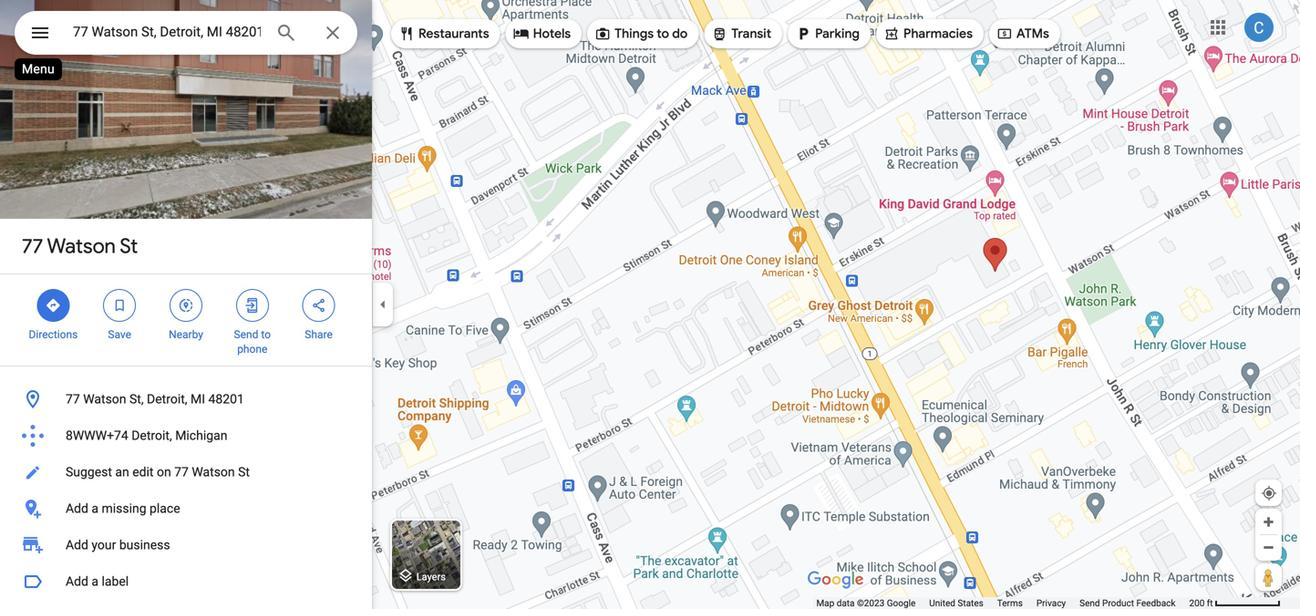 Task type: locate. For each thing, give the bounding box(es) containing it.
77 up the directions
[[22, 234, 43, 259]]

1 add from the top
[[66, 501, 88, 516]]

add a missing place
[[66, 501, 180, 516]]

0 vertical spatial a
[[92, 501, 99, 516]]

your
[[92, 538, 116, 553]]

77 watson st, detroit, mi 48201
[[66, 392, 244, 407]]

0 horizontal spatial st
[[120, 234, 138, 259]]

77 up 8www+74
[[66, 392, 80, 407]]

add for add your business
[[66, 538, 88, 553]]

2 vertical spatial 77
[[174, 465, 189, 480]]

77
[[22, 234, 43, 259], [66, 392, 80, 407], [174, 465, 189, 480]]

detroit,
[[147, 392, 187, 407], [132, 428, 172, 443]]

add inside button
[[66, 574, 88, 589]]

2 add from the top
[[66, 538, 88, 553]]

 transit
[[712, 24, 772, 44]]

ft
[[1208, 598, 1214, 609]]

77 inside button
[[174, 465, 189, 480]]


[[513, 24, 530, 44]]

0 vertical spatial 77
[[22, 234, 43, 259]]

privacy
[[1037, 598, 1067, 609]]

 search field
[[15, 11, 358, 58]]

1 vertical spatial st
[[238, 465, 250, 480]]

200 ft button
[[1190, 598, 1282, 609]]

a
[[92, 501, 99, 516], [92, 574, 99, 589]]

77 watson st, detroit, mi 48201 button
[[0, 381, 372, 418]]

add for add a missing place
[[66, 501, 88, 516]]

0 vertical spatial detroit,
[[147, 392, 187, 407]]

1 vertical spatial 77
[[66, 392, 80, 407]]

send to phone
[[234, 328, 271, 356]]

0 horizontal spatial 77
[[22, 234, 43, 259]]

None field
[[73, 21, 261, 43]]

add a missing place button
[[0, 491, 372, 527]]

to up phone
[[261, 328, 271, 341]]

2 horizontal spatial 77
[[174, 465, 189, 480]]

to
[[657, 26, 670, 42], [261, 328, 271, 341]]

add left your at the left bottom of page
[[66, 538, 88, 553]]

pharmacies
[[904, 26, 973, 42]]

77 right on
[[174, 465, 189, 480]]

send
[[234, 328, 259, 341], [1080, 598, 1101, 609]]

0 vertical spatial to
[[657, 26, 670, 42]]

1 vertical spatial add
[[66, 538, 88, 553]]


[[796, 24, 812, 44]]

watson
[[47, 234, 116, 259], [83, 392, 126, 407], [192, 465, 235, 480]]


[[29, 20, 51, 46]]

77 for 77 watson st, detroit, mi 48201
[[66, 392, 80, 407]]

8www+74
[[66, 428, 128, 443]]

terms
[[998, 598, 1023, 609]]

none field inside 77 watson st, detroit, mi 48201 field
[[73, 21, 261, 43]]

nearby
[[169, 328, 203, 341]]

a inside 'button'
[[92, 501, 99, 516]]

1 vertical spatial a
[[92, 574, 99, 589]]

0 horizontal spatial send
[[234, 328, 259, 341]]

directions
[[29, 328, 78, 341]]

0 vertical spatial add
[[66, 501, 88, 516]]

add inside 'button'
[[66, 501, 88, 516]]


[[244, 296, 261, 316]]

privacy button
[[1037, 598, 1067, 609]]

 restaurants
[[399, 24, 490, 44]]

terms button
[[998, 598, 1023, 609]]

2 vertical spatial add
[[66, 574, 88, 589]]

a left missing
[[92, 501, 99, 516]]

 parking
[[796, 24, 860, 44]]


[[712, 24, 728, 44]]

add down suggest
[[66, 501, 88, 516]]

a for missing
[[92, 501, 99, 516]]

things
[[615, 26, 654, 42]]

united states
[[930, 598, 984, 609]]

phone
[[237, 343, 268, 356]]

watson inside 77 watson st, detroit, mi 48201 button
[[83, 392, 126, 407]]

1 horizontal spatial send
[[1080, 598, 1101, 609]]

200
[[1190, 598, 1205, 609]]

watson up 
[[47, 234, 116, 259]]

restaurants
[[419, 26, 490, 42]]

st inside button
[[238, 465, 250, 480]]

st
[[120, 234, 138, 259], [238, 465, 250, 480]]

detroit, right st, at the left bottom of page
[[147, 392, 187, 407]]

2 vertical spatial watson
[[192, 465, 235, 480]]

footer containing map data ©2023 google
[[817, 598, 1190, 609]]

0 vertical spatial send
[[234, 328, 259, 341]]

mi
[[191, 392, 205, 407]]

product
[[1103, 598, 1135, 609]]

1 vertical spatial to
[[261, 328, 271, 341]]

feedback
[[1137, 598, 1176, 609]]

to left 'do'
[[657, 26, 670, 42]]

 things to do
[[595, 24, 688, 44]]

send inside button
[[1080, 598, 1101, 609]]

st up 
[[120, 234, 138, 259]]

watson down michigan
[[192, 465, 235, 480]]

0 vertical spatial watson
[[47, 234, 116, 259]]

3 add from the top
[[66, 574, 88, 589]]

watson left st, at the left bottom of page
[[83, 392, 126, 407]]

a left label
[[92, 574, 99, 589]]

hotels
[[533, 26, 571, 42]]

1 vertical spatial watson
[[83, 392, 126, 407]]

footer
[[817, 598, 1190, 609]]

st down 8www+74 detroit, michigan button
[[238, 465, 250, 480]]

an
[[115, 465, 129, 480]]

add a label button
[[0, 564, 372, 600]]

layers
[[417, 571, 446, 583]]

a for label
[[92, 574, 99, 589]]

to inside 'send to phone'
[[261, 328, 271, 341]]

add
[[66, 501, 88, 516], [66, 538, 88, 553], [66, 574, 88, 589]]

michigan
[[175, 428, 228, 443]]

1 horizontal spatial st
[[238, 465, 250, 480]]

send inside 'send to phone'
[[234, 328, 259, 341]]

2 a from the top
[[92, 574, 99, 589]]

 button
[[15, 11, 66, 58]]


[[45, 296, 61, 316]]

0 vertical spatial st
[[120, 234, 138, 259]]

data
[[837, 598, 855, 609]]

label
[[102, 574, 129, 589]]

show your location image
[[1262, 485, 1278, 502]]

1 vertical spatial send
[[1080, 598, 1101, 609]]

send up phone
[[234, 328, 259, 341]]

send for send to phone
[[234, 328, 259, 341]]

suggest an edit on 77 watson st button
[[0, 454, 372, 491]]

map
[[817, 598, 835, 609]]

suggest an edit on 77 watson st
[[66, 465, 250, 480]]

watson inside suggest an edit on 77 watson st button
[[192, 465, 235, 480]]

detroit, down 77 watson st, detroit, mi 48201
[[132, 428, 172, 443]]

1 a from the top
[[92, 501, 99, 516]]

add left label
[[66, 574, 88, 589]]

1 horizontal spatial 77
[[66, 392, 80, 407]]

0 horizontal spatial to
[[261, 328, 271, 341]]

add for add a label
[[66, 574, 88, 589]]

77 inside button
[[66, 392, 80, 407]]

zoom out image
[[1263, 541, 1276, 555]]

a inside button
[[92, 574, 99, 589]]

1 horizontal spatial to
[[657, 26, 670, 42]]

77 watson st main content
[[0, 0, 372, 609]]

google maps element
[[0, 0, 1301, 609]]

send left product
[[1080, 598, 1101, 609]]

map data ©2023 google
[[817, 598, 916, 609]]



Task type: describe. For each thing, give the bounding box(es) containing it.
footer inside google maps element
[[817, 598, 1190, 609]]

8www+74 detroit, michigan button
[[0, 418, 372, 454]]

 hotels
[[513, 24, 571, 44]]

edit
[[132, 465, 154, 480]]

actions for 77 watson st region
[[0, 275, 372, 366]]

77 for 77 watson st
[[22, 234, 43, 259]]

 atms
[[997, 24, 1050, 44]]

business
[[119, 538, 170, 553]]


[[399, 24, 415, 44]]

send for send product feedback
[[1080, 598, 1101, 609]]


[[997, 24, 1013, 44]]

watson for st
[[47, 234, 116, 259]]

google account: cat marinescu  
(ecaterina.marinescu@adept.ai) image
[[1245, 13, 1274, 42]]

atms
[[1017, 26, 1050, 42]]

st,
[[129, 392, 144, 407]]

save
[[108, 328, 131, 341]]

send product feedback button
[[1080, 598, 1176, 609]]

collapse side panel image
[[373, 295, 393, 315]]


[[884, 24, 900, 44]]


[[595, 24, 611, 44]]

1 vertical spatial detroit,
[[132, 428, 172, 443]]

united
[[930, 598, 956, 609]]

to inside  things to do
[[657, 26, 670, 42]]

48201
[[208, 392, 244, 407]]

200 ft
[[1190, 598, 1214, 609]]

add your business
[[66, 538, 170, 553]]

missing
[[102, 501, 146, 516]]

states
[[958, 598, 984, 609]]

parking
[[816, 26, 860, 42]]

transit
[[732, 26, 772, 42]]

8www+74 detroit, michigan
[[66, 428, 228, 443]]

united states button
[[930, 598, 984, 609]]

place
[[150, 501, 180, 516]]

google
[[887, 598, 916, 609]]

©2023
[[857, 598, 885, 609]]

on
[[157, 465, 171, 480]]

77 Watson St, Detroit, MI 48201 field
[[15, 11, 358, 55]]

add your business link
[[0, 527, 372, 564]]

suggest
[[66, 465, 112, 480]]

 pharmacies
[[884, 24, 973, 44]]

share
[[305, 328, 333, 341]]

show street view coverage image
[[1256, 564, 1283, 591]]

77 watson st
[[22, 234, 138, 259]]

add a label
[[66, 574, 129, 589]]

watson for st,
[[83, 392, 126, 407]]

zoom in image
[[1263, 515, 1276, 529]]


[[311, 296, 327, 316]]

do
[[673, 26, 688, 42]]


[[111, 296, 128, 316]]


[[178, 296, 194, 316]]

send product feedback
[[1080, 598, 1176, 609]]



Task type: vqa. For each thing, say whether or not it's contained in the screenshot.
IBCAO,
no



